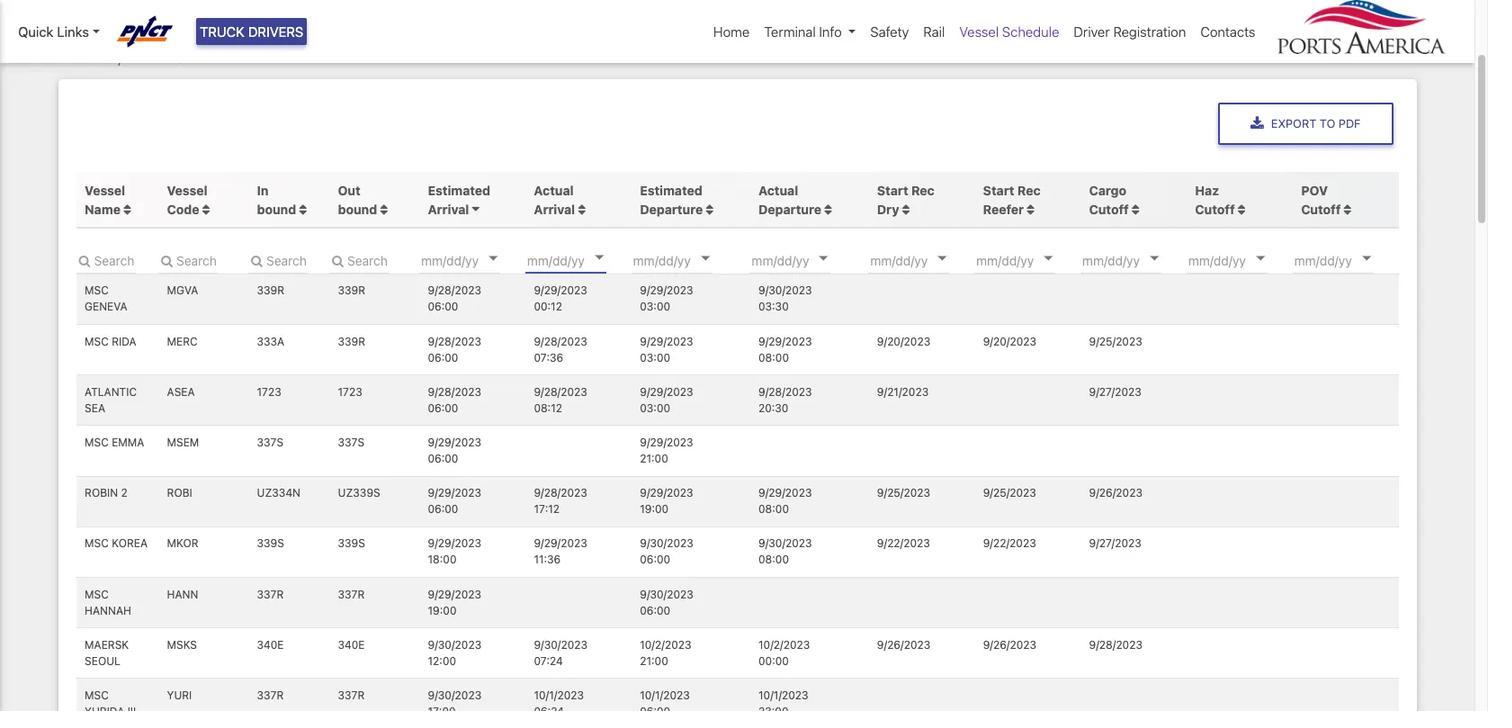 Task type: vqa. For each thing, say whether or not it's contained in the screenshot.
AM
no



Task type: locate. For each thing, give the bounding box(es) containing it.
1 1723 from the left
[[257, 385, 281, 399]]

mm/dd/yy field down estimated arrival at the left top of page
[[419, 247, 527, 274]]

0 horizontal spatial 9/26/2023
[[877, 638, 931, 651]]

12:00
[[428, 654, 456, 668]]

20:30
[[759, 401, 789, 415]]

9/29/2023 11:36
[[534, 537, 588, 567]]

vessel schedule right rail
[[960, 23, 1060, 40]]

339s
[[257, 537, 284, 550], [338, 537, 365, 550]]

actual inside actual arrival
[[534, 182, 574, 198]]

10/2/2023
[[640, 638, 692, 651], [759, 638, 810, 651]]

08:00 for 9/29/2023 03:00
[[759, 351, 789, 364]]

1 vertical spatial 9/29/2023 03:00
[[640, 335, 694, 364]]

safety
[[871, 23, 909, 40]]

1 start from the left
[[877, 182, 909, 198]]

msc for msc korea
[[85, 537, 109, 550]]

2 9/28/2023 06:00 from the top
[[428, 335, 482, 364]]

0 vertical spatial 21:00
[[640, 452, 669, 465]]

1 9/27/2023 from the top
[[1090, 385, 1142, 399]]

3 10/1/2023 from the left
[[759, 689, 809, 702]]

bound
[[257, 201, 296, 217], [338, 201, 377, 217]]

1 vertical spatial home
[[72, 49, 111, 65]]

2
[[121, 486, 128, 500]]

mkor
[[167, 537, 199, 550]]

1 horizontal spatial 340e
[[338, 638, 365, 651]]

1 horizontal spatial cutoff
[[1196, 201, 1235, 217]]

start up dry
[[877, 182, 909, 198]]

mm/dd/yy field
[[419, 247, 527, 274], [975, 247, 1083, 274], [1081, 247, 1189, 274], [1187, 247, 1295, 274], [1293, 247, 1401, 274]]

2 arrival from the left
[[534, 201, 575, 217]]

2 9/29/2023 03:00 from the top
[[640, 335, 694, 364]]

1 horizontal spatial 9/29/2023 19:00
[[640, 486, 694, 516]]

337s up uz334n
[[257, 436, 284, 449]]

0 vertical spatial 19:00
[[640, 502, 669, 516]]

1723
[[257, 385, 281, 399], [338, 385, 363, 399]]

estimated
[[428, 182, 491, 198], [640, 182, 703, 198]]

yuri
[[167, 689, 192, 702]]

0 horizontal spatial 10/1/2023
[[534, 689, 584, 702]]

9/28/2023
[[428, 284, 482, 297], [428, 335, 482, 348], [534, 335, 588, 348], [428, 385, 482, 399], [534, 385, 588, 399], [759, 385, 812, 399], [534, 486, 588, 500], [1090, 638, 1143, 651]]

1 horizontal spatial rec
[[1018, 182, 1041, 198]]

schedule left driver
[[1003, 23, 1060, 40]]

actual inside actual departure
[[759, 182, 799, 198]]

sea
[[85, 401, 105, 415]]

3 08:00 from the top
[[759, 553, 789, 567]]

1 9/29/2023 08:00 from the top
[[759, 335, 812, 364]]

msc
[[85, 284, 109, 297], [85, 335, 109, 348], [85, 436, 109, 449], [85, 537, 109, 550], [85, 587, 109, 601], [85, 689, 109, 702]]

1 21:00 from the top
[[640, 452, 669, 465]]

actual
[[534, 182, 574, 198], [759, 182, 799, 198]]

0 vertical spatial 9/28/2023 06:00
[[428, 284, 482, 314]]

1 vertical spatial 9/27/2023
[[1090, 537, 1142, 550]]

0 vertical spatial 9/30/2023 06:00
[[640, 537, 694, 567]]

9/29/2023 08:00 for 9/20/2023
[[759, 335, 812, 364]]

9/29/2023 06:00 for 337s
[[428, 436, 482, 465]]

06:00 for 339r
[[428, 300, 459, 314]]

actual arrival
[[534, 182, 575, 217]]

1 horizontal spatial departure
[[759, 201, 822, 217]]

2 bound from the left
[[338, 201, 377, 217]]

1 actual from the left
[[534, 182, 574, 198]]

msc up the yurida
[[85, 689, 109, 702]]

1 horizontal spatial 339s
[[338, 537, 365, 550]]

339s down uz339s
[[338, 537, 365, 550]]

msc left rida
[[85, 335, 109, 348]]

337s
[[257, 436, 284, 449], [338, 436, 365, 449]]

atlantic sea
[[85, 385, 137, 415]]

0 horizontal spatial 9/25/2023
[[877, 486, 931, 500]]

337s up uz339s
[[338, 436, 365, 449]]

mm/dd/yy field down pov cutoff
[[1293, 247, 1401, 274]]

9/27/2023
[[1090, 385, 1142, 399], [1090, 537, 1142, 550]]

06:00
[[428, 300, 459, 314], [428, 351, 459, 364], [428, 401, 459, 415], [428, 452, 459, 465], [428, 502, 459, 516], [640, 553, 671, 567], [640, 604, 671, 617]]

start
[[877, 182, 909, 198], [984, 182, 1015, 198]]

0 vertical spatial 9/29/2023 08:00
[[759, 335, 812, 364]]

1 9/22/2023 from the left
[[877, 537, 931, 550]]

3 cutoff from the left
[[1302, 201, 1342, 217]]

2 03:00 from the top
[[640, 351, 671, 364]]

msc geneva
[[85, 284, 128, 314]]

1 horizontal spatial 10/1/2023
[[640, 689, 690, 702]]

0 horizontal spatial arrival
[[428, 201, 469, 217]]

rec for start rec dry
[[912, 182, 935, 198]]

0 vertical spatial 9/29/2023 06:00
[[428, 436, 482, 465]]

9/29/2023 06:00
[[428, 436, 482, 465], [428, 486, 482, 516]]

2 actual from the left
[[759, 182, 799, 198]]

2 08:00 from the top
[[759, 502, 789, 516]]

2 mm/dd/yy field from the left
[[975, 247, 1083, 274]]

2 rec from the left
[[1018, 182, 1041, 198]]

start inside start rec reefer
[[984, 182, 1015, 198]]

rec inside start rec dry
[[912, 182, 935, 198]]

10/1/2023 down the '00:00'
[[759, 689, 809, 702]]

home left 'terminal'
[[714, 23, 750, 40]]

rec
[[912, 182, 935, 198], [1018, 182, 1041, 198]]

0 horizontal spatial departure
[[640, 201, 703, 217]]

2 departure from the left
[[759, 201, 822, 217]]

6 msc from the top
[[85, 689, 109, 702]]

1 03:00 from the top
[[640, 300, 671, 314]]

1 vertical spatial 03:00
[[640, 351, 671, 364]]

21:00
[[640, 452, 669, 465], [640, 654, 669, 668]]

10/1/2023 down 07:24
[[534, 689, 584, 702]]

19:00
[[640, 502, 669, 516], [428, 604, 457, 617]]

1 9/29/2023 06:00 from the top
[[428, 436, 482, 465]]

0 vertical spatial 9/29/2023 03:00
[[640, 284, 694, 314]]

1 10/2/2023 from the left
[[640, 638, 692, 651]]

atlantic
[[85, 385, 137, 399]]

1 9/28/2023 06:00 from the top
[[428, 284, 482, 314]]

msc inside the "msc yurida iii"
[[85, 689, 109, 702]]

estimated departure
[[640, 182, 703, 217]]

21:00 inside 10/2/2023 21:00
[[640, 654, 669, 668]]

msc left korea
[[85, 537, 109, 550]]

1 10/1/2023 from the left
[[534, 689, 584, 702]]

emma
[[112, 436, 144, 449]]

msc yurida iii
[[85, 689, 136, 711]]

9/29/2023
[[534, 284, 588, 297], [640, 284, 694, 297], [640, 335, 694, 348], [759, 335, 812, 348], [640, 385, 694, 399], [428, 436, 482, 449], [640, 436, 694, 449], [428, 486, 482, 500], [640, 486, 694, 500], [759, 486, 812, 500], [428, 537, 482, 550], [534, 537, 588, 550], [428, 587, 482, 601]]

0 horizontal spatial 340e
[[257, 638, 284, 651]]

1 horizontal spatial home link
[[707, 14, 757, 49]]

0 horizontal spatial schedule
[[176, 49, 237, 65]]

1 horizontal spatial 337s
[[338, 436, 365, 449]]

robi
[[167, 486, 192, 500]]

0 horizontal spatial 19:00
[[428, 604, 457, 617]]

4 msc from the top
[[85, 537, 109, 550]]

9/30/2023 06:00 for 9/29/2023 18:00
[[640, 537, 694, 567]]

9/28/2023 06:00
[[428, 284, 482, 314], [428, 335, 482, 364], [428, 385, 482, 415]]

1 horizontal spatial 9/22/2023
[[984, 537, 1037, 550]]

home
[[714, 23, 750, 40], [72, 49, 111, 65]]

2 msc from the top
[[85, 335, 109, 348]]

2 vertical spatial 9/29/2023 03:00
[[640, 385, 694, 415]]

2 9/29/2023 08:00 from the top
[[759, 486, 812, 516]]

0 horizontal spatial vessel schedule
[[130, 49, 237, 65]]

1 9/29/2023 03:00 from the top
[[640, 284, 694, 314]]

1 rec from the left
[[912, 182, 935, 198]]

2 vertical spatial 08:00
[[759, 553, 789, 567]]

1 horizontal spatial 10/2/2023
[[759, 638, 810, 651]]

1 open calendar image from the left
[[1044, 256, 1053, 261]]

cutoff for haz
[[1196, 201, 1235, 217]]

1 vertical spatial 9/30/2023 06:00
[[640, 587, 694, 617]]

9/29/2023 19:00
[[640, 486, 694, 516], [428, 587, 482, 617]]

bound down out
[[338, 201, 377, 217]]

9/29/2023 19:00 down 18:00
[[428, 587, 482, 617]]

1 departure from the left
[[640, 201, 703, 217]]

1 339s from the left
[[257, 537, 284, 550]]

0 horizontal spatial 10/2/2023
[[640, 638, 692, 651]]

hannah
[[85, 604, 131, 617]]

9/28/2023 06:00 for 07:36
[[428, 335, 482, 364]]

msc up geneva at the top left of page
[[85, 284, 109, 297]]

3 open calendar image from the left
[[1257, 256, 1266, 261]]

1 horizontal spatial 19:00
[[640, 502, 669, 516]]

4 open calendar image from the left
[[1363, 256, 1372, 261]]

1 9/30/2023 06:00 from the top
[[640, 537, 694, 567]]

9/29/2023 08:00
[[759, 335, 812, 364], [759, 486, 812, 516]]

bound inside out bound
[[338, 201, 377, 217]]

1 horizontal spatial arrival
[[534, 201, 575, 217]]

11:36
[[534, 553, 561, 567]]

2 horizontal spatial cutoff
[[1302, 201, 1342, 217]]

1 vertical spatial 9/28/2023 06:00
[[428, 335, 482, 364]]

9/29/2023 03:00
[[640, 284, 694, 314], [640, 335, 694, 364], [640, 385, 694, 415]]

2 9/29/2023 06:00 from the top
[[428, 486, 482, 516]]

msc up hannah
[[85, 587, 109, 601]]

2 10/2/2023 from the left
[[759, 638, 810, 651]]

0 vertical spatial 9/27/2023
[[1090, 385, 1142, 399]]

bound inside in bound
[[257, 201, 296, 217]]

3 03:00 from the top
[[640, 401, 671, 415]]

9/26/2023
[[1090, 486, 1143, 500], [877, 638, 931, 651], [984, 638, 1037, 651]]

2 9/30/2023 06:00 from the top
[[640, 587, 694, 617]]

2 open calendar image from the left
[[1150, 256, 1159, 261]]

1 9/20/2023 from the left
[[877, 335, 931, 348]]

1 bound from the left
[[257, 201, 296, 217]]

2 estimated from the left
[[640, 182, 703, 198]]

2 337s from the left
[[338, 436, 365, 449]]

08:00 inside the 9/30/2023 08:00
[[759, 553, 789, 567]]

1 vertical spatial 9/29/2023 19:00
[[428, 587, 482, 617]]

1 vertical spatial 19:00
[[428, 604, 457, 617]]

1 horizontal spatial bound
[[338, 201, 377, 217]]

1 arrival from the left
[[428, 201, 469, 217]]

mm/dd/yy field down haz cutoff
[[1187, 247, 1295, 274]]

home link down links
[[72, 49, 111, 65]]

1 horizontal spatial actual
[[759, 182, 799, 198]]

0 vertical spatial 03:00
[[640, 300, 671, 314]]

9/27/2023 for 9/21/2023
[[1090, 385, 1142, 399]]

0 vertical spatial schedule
[[1003, 23, 1060, 40]]

1 vertical spatial 21:00
[[640, 654, 669, 668]]

9/30/2023 06:00
[[640, 537, 694, 567], [640, 587, 694, 617]]

departure for actual
[[759, 201, 822, 217]]

0 horizontal spatial 1723
[[257, 385, 281, 399]]

start for reefer
[[984, 182, 1015, 198]]

cutoff down pov
[[1302, 201, 1342, 217]]

0 horizontal spatial rec
[[912, 182, 935, 198]]

337r
[[257, 587, 284, 601], [338, 587, 365, 601], [257, 689, 284, 702], [338, 689, 365, 702]]

0 horizontal spatial estimated
[[428, 182, 491, 198]]

9/30/2023
[[759, 284, 812, 297], [640, 537, 694, 550], [759, 537, 812, 550], [640, 587, 694, 601], [428, 638, 482, 651], [534, 638, 588, 651], [428, 689, 482, 702]]

2 340e from the left
[[338, 638, 365, 651]]

start for dry
[[877, 182, 909, 198]]

vessel schedule down truck
[[130, 49, 237, 65]]

3 msc from the top
[[85, 436, 109, 449]]

estimated for departure
[[640, 182, 703, 198]]

339s down uz334n
[[257, 537, 284, 550]]

0 horizontal spatial 337s
[[257, 436, 284, 449]]

arrival
[[428, 201, 469, 217], [534, 201, 575, 217]]

None field
[[76, 247, 135, 274], [158, 247, 218, 274], [248, 247, 308, 274], [329, 247, 389, 274], [76, 247, 135, 274], [158, 247, 218, 274], [248, 247, 308, 274], [329, 247, 389, 274]]

2 9/20/2023 from the left
[[984, 335, 1037, 348]]

schedule down truck
[[176, 49, 237, 65]]

1 horizontal spatial vessel schedule
[[960, 23, 1060, 40]]

cutoff for pov
[[1302, 201, 1342, 217]]

03:00
[[640, 300, 671, 314], [640, 351, 671, 364], [640, 401, 671, 415]]

open calendar image for third mm/dd/yy field from left
[[1150, 256, 1159, 261]]

truck drivers
[[200, 23, 304, 40]]

arrival inside estimated arrival
[[428, 201, 469, 217]]

vessel schedule inside 'link'
[[960, 23, 1060, 40]]

1 horizontal spatial 9/20/2023
[[984, 335, 1037, 348]]

1 horizontal spatial schedule
[[1003, 23, 1060, 40]]

departure for estimated
[[640, 201, 703, 217]]

2 1723 from the left
[[338, 385, 363, 399]]

03:00 for 9/28/2023 07:36
[[640, 351, 671, 364]]

0 horizontal spatial 339s
[[257, 537, 284, 550]]

msc left the emma
[[85, 436, 109, 449]]

1 horizontal spatial start
[[984, 182, 1015, 198]]

0 vertical spatial vessel schedule
[[960, 23, 1060, 40]]

10/2/2023 for 21:00
[[640, 638, 692, 651]]

9/28/2023 06:00 for 08:12
[[428, 385, 482, 415]]

08:00
[[759, 351, 789, 364], [759, 502, 789, 516], [759, 553, 789, 567]]

9/30/2023 08:00
[[759, 537, 812, 567]]

2 start from the left
[[984, 182, 1015, 198]]

vessel schedule link
[[953, 14, 1067, 49]]

9/28/2023 17:12
[[534, 486, 588, 516]]

06:00 for uz334n
[[428, 502, 459, 516]]

9/29/2023 03:00 for 9/29/2023 00:12
[[640, 284, 694, 314]]

mm/dd/yy field down 'reefer'
[[975, 247, 1083, 274]]

9/28/2023 07:36
[[534, 335, 588, 364]]

0 vertical spatial 08:00
[[759, 351, 789, 364]]

bound down 'in'
[[257, 201, 296, 217]]

5 msc from the top
[[85, 587, 109, 601]]

cargo
[[1090, 182, 1127, 198]]

1 vertical spatial schedule
[[176, 49, 237, 65]]

1 cutoff from the left
[[1090, 201, 1129, 217]]

03:00 for 9/28/2023 08:12
[[640, 401, 671, 415]]

1 vertical spatial 9/29/2023 08:00
[[759, 486, 812, 516]]

0 horizontal spatial 9/22/2023
[[877, 537, 931, 550]]

0 horizontal spatial bound
[[257, 201, 296, 217]]

mm/dd/yy field down cargo cutoff
[[1081, 247, 1189, 274]]

2 horizontal spatial 10/1/2023
[[759, 689, 809, 702]]

msem
[[167, 436, 199, 449]]

cutoff down cargo
[[1090, 201, 1129, 217]]

rec left start rec reefer
[[912, 182, 935, 198]]

06:00 for 1723
[[428, 401, 459, 415]]

rec up 'reefer'
[[1018, 182, 1041, 198]]

1 horizontal spatial 1723
[[338, 385, 363, 399]]

06:00 for 333a
[[428, 351, 459, 364]]

1 horizontal spatial estimated
[[640, 182, 703, 198]]

9/29/2023 08:00 up the 9/30/2023 08:00 at the bottom right of page
[[759, 486, 812, 516]]

rec inside start rec reefer
[[1018, 182, 1041, 198]]

1 msc from the top
[[85, 284, 109, 297]]

cutoff
[[1090, 201, 1129, 217], [1196, 201, 1235, 217], [1302, 201, 1342, 217]]

0 vertical spatial 9/29/2023 19:00
[[640, 486, 694, 516]]

in
[[257, 182, 269, 198]]

msc for msc geneva
[[85, 284, 109, 297]]

2 vertical spatial 03:00
[[640, 401, 671, 415]]

start inside start rec dry
[[877, 182, 909, 198]]

339r for 333a
[[338, 335, 366, 348]]

start up 'reefer'
[[984, 182, 1015, 198]]

2 21:00 from the top
[[640, 654, 669, 668]]

download image
[[1251, 116, 1265, 131]]

2 cutoff from the left
[[1196, 201, 1235, 217]]

msc inside msc geneva
[[85, 284, 109, 297]]

1 vertical spatial 08:00
[[759, 502, 789, 516]]

1 horizontal spatial home
[[714, 23, 750, 40]]

home down links
[[72, 49, 111, 65]]

9/29/2023 03:00 for 9/28/2023 07:36
[[640, 335, 694, 364]]

actual for actual departure
[[759, 182, 799, 198]]

home link
[[707, 14, 757, 49], [72, 49, 111, 65]]

estimated inside estimated departure
[[640, 182, 703, 198]]

0 horizontal spatial cutoff
[[1090, 201, 1129, 217]]

msc for msc emma
[[85, 436, 109, 449]]

arrival for actual arrival
[[534, 201, 575, 217]]

0 horizontal spatial start
[[877, 182, 909, 198]]

0 horizontal spatial actual
[[534, 182, 574, 198]]

3 9/28/2023 06:00 from the top
[[428, 385, 482, 415]]

1 vertical spatial vessel schedule
[[130, 49, 237, 65]]

2 9/22/2023 from the left
[[984, 537, 1037, 550]]

home link left 'terminal'
[[707, 14, 757, 49]]

merc
[[167, 335, 198, 348]]

cutoff down haz
[[1196, 201, 1235, 217]]

2 vertical spatial 9/28/2023 06:00
[[428, 385, 482, 415]]

10/1/2023 down 10/2/2023 21:00
[[640, 689, 690, 702]]

open calendar image for fourth mm/dd/yy field from the left
[[1257, 256, 1266, 261]]

1 vertical spatial 9/29/2023 06:00
[[428, 486, 482, 516]]

msc rida
[[85, 335, 136, 348]]

registration
[[1114, 23, 1187, 40]]

19:00 down the 9/29/2023 21:00
[[640, 502, 669, 516]]

19:00 up 9/30/2023 12:00
[[428, 604, 457, 617]]

0 vertical spatial home
[[714, 23, 750, 40]]

3 9/29/2023 03:00 from the top
[[640, 385, 694, 415]]

driver
[[1074, 23, 1111, 40]]

msc inside msc hannah
[[85, 587, 109, 601]]

0 horizontal spatial home
[[72, 49, 111, 65]]

bound for out
[[338, 201, 377, 217]]

9/29/2023 19:00 down the 9/29/2023 21:00
[[640, 486, 694, 516]]

1 08:00 from the top
[[759, 351, 789, 364]]

21:00 inside the 9/29/2023 21:00
[[640, 452, 669, 465]]

2 9/27/2023 from the top
[[1090, 537, 1142, 550]]

08:00 for 9/29/2023 19:00
[[759, 502, 789, 516]]

9/30/2023 06:00 for 9/29/2023 19:00
[[640, 587, 694, 617]]

10/1/2023
[[534, 689, 584, 702], [640, 689, 690, 702], [759, 689, 809, 702]]

9/29/2023 08:00 down 03:30
[[759, 335, 812, 364]]

bound for in
[[257, 201, 296, 217]]

4 mm/dd/yy field from the left
[[1187, 247, 1295, 274]]

contacts link
[[1194, 14, 1263, 49]]

msc for msc yurida iii
[[85, 689, 109, 702]]

open calendar image
[[1044, 256, 1053, 261], [1150, 256, 1159, 261], [1257, 256, 1266, 261], [1363, 256, 1372, 261]]

1 estimated from the left
[[428, 182, 491, 198]]

0 horizontal spatial 9/20/2023
[[877, 335, 931, 348]]



Task type: describe. For each thing, give the bounding box(es) containing it.
out
[[338, 182, 361, 198]]

iii
[[127, 705, 136, 711]]

uz339s
[[338, 486, 380, 500]]

rec for start rec reefer
[[1018, 182, 1041, 198]]

quick links
[[18, 23, 89, 40]]

339r for 339r
[[338, 284, 366, 297]]

10/2/2023 00:00
[[759, 638, 810, 668]]

links
[[57, 23, 89, 40]]

msks
[[167, 638, 197, 651]]

start rec dry
[[877, 182, 935, 217]]

0 horizontal spatial home link
[[72, 49, 111, 65]]

cutoff for cargo
[[1090, 201, 1129, 217]]

hann
[[167, 587, 198, 601]]

msc korea
[[85, 537, 148, 550]]

9/29/2023 06:00 for uz339s
[[428, 486, 482, 516]]

333a
[[257, 335, 285, 348]]

in bound
[[257, 182, 300, 217]]

open calendar image for 4th mm/dd/yy field from right
[[1044, 256, 1053, 261]]

actual departure
[[759, 182, 822, 217]]

2 horizontal spatial 9/26/2023
[[1090, 486, 1143, 500]]

korea
[[112, 537, 148, 550]]

9/29/2023 21:00
[[640, 436, 694, 465]]

estimated for arrival
[[428, 182, 491, 198]]

out bound
[[338, 182, 381, 217]]

vessel code
[[167, 182, 208, 217]]

21:00 for 9/29/2023 21:00
[[640, 452, 669, 465]]

9/27/2023 for 9/22/2023
[[1090, 537, 1142, 550]]

pov
[[1302, 182, 1329, 198]]

vessel name
[[85, 182, 125, 217]]

3 mm/dd/yy field from the left
[[1081, 247, 1189, 274]]

schedule inside 'link'
[[1003, 23, 1060, 40]]

08:12
[[534, 401, 563, 415]]

9/28/2023 06:00 for 00:12
[[428, 284, 482, 314]]

9/29/2023 03:00 for 9/28/2023 08:12
[[640, 385, 694, 415]]

06:00 for 337s
[[428, 452, 459, 465]]

uz334n
[[257, 486, 301, 500]]

03:30
[[759, 300, 789, 314]]

start rec reefer
[[984, 182, 1041, 217]]

msc hannah
[[85, 587, 131, 617]]

msc for msc rida
[[85, 335, 109, 348]]

asea
[[167, 385, 195, 399]]

9/28/2023 08:12
[[534, 385, 588, 415]]

rail link
[[917, 14, 953, 49]]

driver registration
[[1074, 23, 1187, 40]]

rail
[[924, 23, 945, 40]]

9/29/2023 18:00
[[428, 537, 482, 567]]

03:00 for 9/29/2023 00:12
[[640, 300, 671, 314]]

mgva
[[167, 284, 198, 297]]

truck
[[200, 23, 245, 40]]

haz cutoff
[[1196, 182, 1235, 217]]

cargo cutoff
[[1090, 182, 1129, 217]]

code
[[167, 201, 199, 217]]

msc emma
[[85, 436, 144, 449]]

9/30/2023 12:00
[[428, 638, 482, 668]]

to
[[1320, 117, 1336, 130]]

robin
[[85, 486, 118, 500]]

1 337s from the left
[[257, 436, 284, 449]]

robin 2
[[85, 486, 128, 500]]

drivers
[[248, 23, 304, 40]]

truck drivers link
[[196, 18, 307, 45]]

0 horizontal spatial 9/29/2023 19:00
[[428, 587, 482, 617]]

maersk seoul
[[85, 638, 129, 668]]

export to pdf
[[1272, 117, 1361, 130]]

export
[[1272, 117, 1317, 130]]

21:00 for 10/2/2023 21:00
[[640, 654, 669, 668]]

info
[[820, 23, 842, 40]]

msc for msc hannah
[[85, 587, 109, 601]]

reefer
[[984, 201, 1024, 217]]

seoul
[[85, 654, 120, 668]]

pdf
[[1339, 117, 1361, 130]]

driver registration link
[[1067, 14, 1194, 49]]

10/2/2023 for 00:00
[[759, 638, 810, 651]]

9/28/2023 20:30
[[759, 385, 812, 415]]

17:12
[[534, 502, 560, 516]]

1 mm/dd/yy field from the left
[[419, 247, 527, 274]]

08:00 for 9/30/2023 06:00
[[759, 553, 789, 567]]

quick links link
[[18, 22, 100, 42]]

quick
[[18, 23, 53, 40]]

export to pdf link
[[1219, 102, 1394, 145]]

contacts
[[1201, 23, 1256, 40]]

vessel inside 'link'
[[960, 23, 999, 40]]

9/30/2023 07:24
[[534, 638, 588, 668]]

10/2/2023 21:00
[[640, 638, 692, 668]]

9/29/2023 00:12
[[534, 284, 588, 314]]

dry
[[877, 201, 900, 217]]

terminal info link
[[757, 14, 864, 49]]

geneva
[[85, 300, 128, 314]]

1 horizontal spatial 9/26/2023
[[984, 638, 1037, 651]]

estimated arrival
[[428, 182, 491, 217]]

terminal
[[765, 23, 816, 40]]

07:36
[[534, 351, 564, 364]]

2 horizontal spatial 9/25/2023
[[1090, 335, 1143, 348]]

9/21/2023
[[877, 385, 929, 399]]

terminal info
[[765, 23, 842, 40]]

9/29/2023 08:00 for 9/25/2023
[[759, 486, 812, 516]]

pov cutoff
[[1302, 182, 1342, 217]]

open calendar image for 1st mm/dd/yy field from the right
[[1363, 256, 1372, 261]]

1 horizontal spatial 9/25/2023
[[984, 486, 1037, 500]]

arrival for estimated arrival
[[428, 201, 469, 217]]

9/30/2023 03:30
[[759, 284, 812, 314]]

1 340e from the left
[[257, 638, 284, 651]]

07:24
[[534, 654, 563, 668]]

rida
[[112, 335, 136, 348]]

yurida
[[85, 705, 124, 711]]

2 10/1/2023 from the left
[[640, 689, 690, 702]]

actual for actual arrival
[[534, 182, 574, 198]]

00:12
[[534, 300, 562, 314]]

5 mm/dd/yy field from the left
[[1293, 247, 1401, 274]]

safety link
[[864, 14, 917, 49]]

00:00
[[759, 654, 789, 668]]

2 339s from the left
[[338, 537, 365, 550]]



